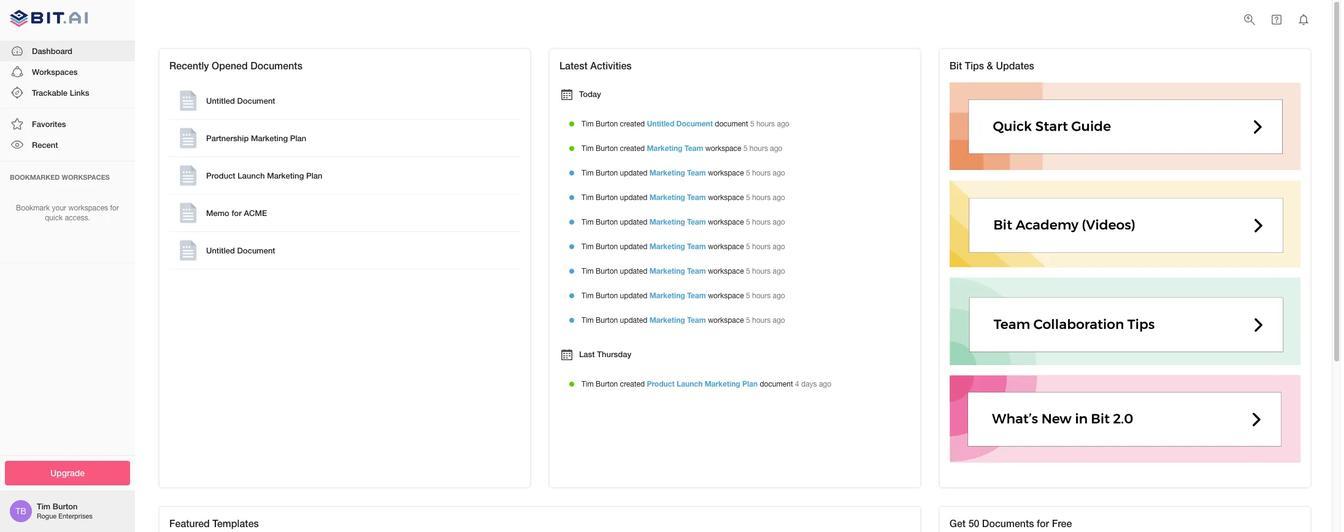 Task type: locate. For each thing, give the bounding box(es) containing it.
documents right opened
[[251, 60, 303, 71]]

untitled down opened
[[206, 96, 235, 106]]

plan up product launch marketing plan
[[290, 133, 306, 143]]

0 horizontal spatial document
[[715, 120, 748, 128]]

created inside tim burton created untitled document document 5 hours ago
[[620, 120, 645, 128]]

2 vertical spatial untitled
[[206, 246, 235, 255]]

1 vertical spatial created
[[620, 144, 645, 153]]

1 vertical spatial plan
[[306, 171, 323, 181]]

bit
[[950, 60, 962, 71]]

burton inside tim burton created marketing team workspace 5 hours ago
[[596, 144, 618, 153]]

3 updated from the top
[[620, 218, 648, 226]]

1 untitled document from the top
[[206, 96, 275, 106]]

your
[[52, 203, 66, 212]]

acme
[[244, 208, 267, 218]]

marketing inside partnership marketing plan link
[[251, 133, 288, 143]]

updates
[[996, 60, 1035, 71]]

4 tim burton updated marketing team workspace 5 hours ago from the top
[[582, 242, 785, 251]]

hours
[[757, 120, 775, 128], [750, 144, 768, 153], [752, 169, 771, 177], [752, 193, 771, 202], [752, 218, 771, 226], [752, 242, 771, 251], [752, 267, 771, 276], [752, 291, 771, 300], [752, 316, 771, 325]]

2 vertical spatial untitled document link
[[172, 235, 518, 267]]

workspace inside tim burton created marketing team workspace 5 hours ago
[[706, 144, 742, 153]]

tim
[[582, 120, 594, 128], [582, 144, 594, 153], [582, 169, 594, 177], [582, 193, 594, 202], [582, 218, 594, 226], [582, 242, 594, 251], [582, 267, 594, 276], [582, 291, 594, 300], [582, 316, 594, 325], [582, 380, 594, 388], [37, 502, 50, 511]]

today
[[579, 89, 601, 99]]

1 vertical spatial untitled
[[647, 119, 675, 128]]

untitled document down the recently opened documents
[[206, 96, 275, 106]]

document up tim burton created marketing team workspace 5 hours ago on the top of page
[[677, 119, 713, 128]]

7 updated from the top
[[620, 316, 648, 325]]

last thursday
[[579, 349, 632, 359]]

1 horizontal spatial documents
[[982, 517, 1034, 529]]

marketing
[[251, 133, 288, 143], [647, 144, 683, 153], [650, 168, 685, 177], [267, 171, 304, 181], [650, 193, 685, 202], [650, 217, 685, 226], [650, 242, 685, 251], [650, 266, 685, 276], [650, 291, 685, 300], [650, 315, 685, 325], [705, 379, 740, 388]]

enterprises
[[58, 513, 92, 520]]

untitled for bottommost untitled document link
[[206, 246, 235, 255]]

for right workspaces
[[110, 203, 119, 212]]

0 vertical spatial untitled document
[[206, 96, 275, 106]]

untitled document
[[206, 96, 275, 106], [206, 246, 275, 255]]

document left the 4
[[760, 380, 793, 388]]

for for featured templates
[[1037, 517, 1050, 529]]

untitled document link up partnership marketing plan link on the left top
[[172, 85, 518, 117]]

1 vertical spatial product
[[647, 379, 675, 388]]

0 vertical spatial documents
[[251, 60, 303, 71]]

0 horizontal spatial launch
[[238, 171, 265, 181]]

tim burton created product launch marketing plan document 4 days ago
[[582, 379, 832, 388]]

untitled document down the memo for acme
[[206, 246, 275, 255]]

workspace
[[706, 144, 742, 153], [708, 169, 744, 177], [708, 193, 744, 202], [708, 218, 744, 226], [708, 242, 744, 251], [708, 267, 744, 276], [708, 291, 744, 300], [708, 316, 744, 325]]

0 vertical spatial product launch marketing plan link
[[172, 160, 518, 192]]

2 vertical spatial created
[[620, 380, 645, 388]]

marketing team link
[[647, 144, 703, 153], [650, 168, 706, 177], [650, 193, 706, 202], [650, 217, 706, 226], [650, 242, 706, 251], [650, 266, 706, 276], [650, 291, 706, 300], [650, 315, 706, 325]]

created down tim burton created untitled document document 5 hours ago
[[620, 144, 645, 153]]

workspaces button
[[0, 61, 135, 82]]

product launch marketing plan link
[[172, 160, 518, 192], [647, 379, 758, 388]]

3 created from the top
[[620, 380, 645, 388]]

untitled
[[206, 96, 235, 106], [647, 119, 675, 128], [206, 246, 235, 255]]

0 vertical spatial created
[[620, 120, 645, 128]]

documents right '50'
[[982, 517, 1034, 529]]

0 vertical spatial launch
[[238, 171, 265, 181]]

trackable links button
[[0, 82, 135, 103]]

0 vertical spatial document
[[237, 96, 275, 106]]

plan down partnership marketing plan link on the left top
[[306, 171, 323, 181]]

1 horizontal spatial document
[[760, 380, 793, 388]]

2 horizontal spatial for
[[1037, 517, 1050, 529]]

bit tips & updates
[[950, 60, 1035, 71]]

for right memo
[[232, 208, 242, 218]]

ago
[[777, 120, 790, 128], [770, 144, 783, 153], [773, 169, 785, 177], [773, 193, 785, 202], [773, 218, 785, 226], [773, 242, 785, 251], [773, 267, 785, 276], [773, 291, 785, 300], [773, 316, 785, 325], [819, 380, 832, 388]]

product launch marketing plan
[[206, 171, 323, 181]]

tb
[[15, 506, 26, 516]]

plan left the 4
[[743, 379, 758, 388]]

tim inside tim burton rogue enterprises
[[37, 502, 50, 511]]

0 horizontal spatial documents
[[251, 60, 303, 71]]

0 vertical spatial product
[[206, 171, 235, 181]]

workspaces
[[68, 203, 108, 212]]

tim burton created untitled document document 5 hours ago
[[582, 119, 790, 128]]

untitled up tim burton created marketing team workspace 5 hours ago on the top of page
[[647, 119, 675, 128]]

document
[[715, 120, 748, 128], [760, 380, 793, 388]]

get 50 documents for free
[[950, 517, 1072, 529]]

2 vertical spatial document
[[237, 246, 275, 255]]

documents
[[251, 60, 303, 71], [982, 517, 1034, 529]]

trackable
[[32, 88, 68, 98]]

documents for opened
[[251, 60, 303, 71]]

0 vertical spatial untitled
[[206, 96, 235, 106]]

featured templates
[[169, 517, 259, 529]]

tim burton updated marketing team workspace 5 hours ago
[[582, 168, 785, 177], [582, 193, 785, 202], [582, 217, 785, 226], [582, 242, 785, 251], [582, 266, 785, 276], [582, 291, 785, 300], [582, 315, 785, 325]]

1 horizontal spatial product
[[647, 379, 675, 388]]

templates
[[212, 517, 259, 529]]

product
[[206, 171, 235, 181], [647, 379, 675, 388]]

document inside tim burton created untitled document document 5 hours ago
[[715, 120, 748, 128]]

1 horizontal spatial launch
[[677, 379, 703, 388]]

document
[[237, 96, 275, 106], [677, 119, 713, 128], [237, 246, 275, 255]]

untitled down memo
[[206, 246, 235, 255]]

created inside the tim burton created product launch marketing plan document 4 days ago
[[620, 380, 645, 388]]

memo
[[206, 208, 229, 218]]

document down acme
[[237, 246, 275, 255]]

latest
[[560, 60, 588, 71]]

2 updated from the top
[[620, 193, 648, 202]]

created for product
[[620, 380, 645, 388]]

5 updated from the top
[[620, 267, 648, 276]]

1 horizontal spatial product launch marketing plan link
[[647, 379, 758, 388]]

team
[[685, 144, 703, 153], [687, 168, 706, 177], [687, 193, 706, 202], [687, 217, 706, 226], [687, 242, 706, 251], [687, 266, 706, 276], [687, 291, 706, 300], [687, 315, 706, 325]]

trackable links
[[32, 88, 89, 98]]

rogue
[[37, 513, 57, 520]]

opened
[[212, 60, 248, 71]]

dashboard
[[32, 46, 72, 56]]

for inside bookmark your workspaces for quick access.
[[110, 203, 119, 212]]

0 horizontal spatial product
[[206, 171, 235, 181]]

for left free
[[1037, 517, 1050, 529]]

ago inside tim burton created untitled document document 5 hours ago
[[777, 120, 790, 128]]

document up partnership marketing plan at the top
[[237, 96, 275, 106]]

0 vertical spatial document
[[715, 120, 748, 128]]

created down thursday
[[620, 380, 645, 388]]

6 updated from the top
[[620, 291, 648, 300]]

4
[[795, 380, 799, 388]]

burton
[[596, 120, 618, 128], [596, 144, 618, 153], [596, 169, 618, 177], [596, 193, 618, 202], [596, 218, 618, 226], [596, 242, 618, 251], [596, 267, 618, 276], [596, 291, 618, 300], [596, 316, 618, 325], [596, 380, 618, 388], [53, 502, 78, 511]]

created up tim burton created marketing team workspace 5 hours ago on the top of page
[[620, 120, 645, 128]]

5 inside tim burton created marketing team workspace 5 hours ago
[[744, 144, 748, 153]]

thursday
[[597, 349, 632, 359]]

featured
[[169, 517, 210, 529]]

1 vertical spatial untitled document
[[206, 246, 275, 255]]

5
[[750, 120, 755, 128], [744, 144, 748, 153], [746, 169, 750, 177], [746, 193, 750, 202], [746, 218, 750, 226], [746, 242, 750, 251], [746, 267, 750, 276], [746, 291, 750, 300], [746, 316, 750, 325]]

0 horizontal spatial for
[[110, 203, 119, 212]]

dashboard button
[[0, 40, 135, 61]]

document up tim burton created marketing team workspace 5 hours ago on the top of page
[[715, 120, 748, 128]]

plan
[[290, 133, 306, 143], [306, 171, 323, 181], [743, 379, 758, 388]]

2 created from the top
[[620, 144, 645, 153]]

0 vertical spatial plan
[[290, 133, 306, 143]]

1 vertical spatial documents
[[982, 517, 1034, 529]]

1 horizontal spatial for
[[232, 208, 242, 218]]

updated
[[620, 169, 648, 177], [620, 193, 648, 202], [620, 218, 648, 226], [620, 242, 648, 251], [620, 267, 648, 276], [620, 291, 648, 300], [620, 316, 648, 325]]

created
[[620, 120, 645, 128], [620, 144, 645, 153], [620, 380, 645, 388]]

1 created from the top
[[620, 120, 645, 128]]

activities
[[591, 60, 632, 71]]

1 tim burton updated marketing team workspace 5 hours ago from the top
[[582, 168, 785, 177]]

7 tim burton updated marketing team workspace 5 hours ago from the top
[[582, 315, 785, 325]]

untitled document link
[[172, 85, 518, 117], [647, 119, 713, 128], [172, 235, 518, 267]]

2 vertical spatial plan
[[743, 379, 758, 388]]

for
[[110, 203, 119, 212], [232, 208, 242, 218], [1037, 517, 1050, 529]]

launch
[[238, 171, 265, 181], [677, 379, 703, 388]]

links
[[70, 88, 89, 98]]

untitled document link up tim burton created marketing team workspace 5 hours ago on the top of page
[[647, 119, 713, 128]]

untitled document link down memo for acme "link"
[[172, 235, 518, 267]]

created inside tim burton created marketing team workspace 5 hours ago
[[620, 144, 645, 153]]

document inside the tim burton created product launch marketing plan document 4 days ago
[[760, 380, 793, 388]]

days
[[801, 380, 817, 388]]

memo for acme link
[[172, 197, 518, 229]]

1 vertical spatial document
[[760, 380, 793, 388]]



Task type: describe. For each thing, give the bounding box(es) containing it.
workspaces
[[62, 173, 110, 181]]

1 vertical spatial document
[[677, 119, 713, 128]]

6 tim burton updated marketing team workspace 5 hours ago from the top
[[582, 291, 785, 300]]

partnership marketing plan link
[[172, 122, 518, 154]]

upgrade
[[50, 467, 85, 478]]

0 vertical spatial untitled document link
[[172, 85, 518, 117]]

1 updated from the top
[[620, 169, 648, 177]]

for inside memo for acme "link"
[[232, 208, 242, 218]]

1 vertical spatial launch
[[677, 379, 703, 388]]

latest activities
[[560, 60, 632, 71]]

untitled for the topmost untitled document link
[[206, 96, 235, 106]]

created for marketing
[[620, 144, 645, 153]]

tips
[[965, 60, 984, 71]]

bookmark
[[16, 203, 50, 212]]

free
[[1052, 517, 1072, 529]]

recent
[[32, 140, 58, 150]]

access.
[[65, 214, 90, 222]]

recent button
[[0, 135, 135, 156]]

burton inside the tim burton created product launch marketing plan document 4 days ago
[[596, 380, 618, 388]]

0 horizontal spatial product launch marketing plan link
[[172, 160, 518, 192]]

tim burton rogue enterprises
[[37, 502, 92, 520]]

4 updated from the top
[[620, 242, 648, 251]]

partnership marketing plan
[[206, 133, 306, 143]]

50
[[969, 517, 980, 529]]

&
[[987, 60, 994, 71]]

5 inside tim burton created untitled document document 5 hours ago
[[750, 120, 755, 128]]

for for bookmarked workspaces
[[110, 203, 119, 212]]

tim inside tim burton created marketing team workspace 5 hours ago
[[582, 144, 594, 153]]

workspaces
[[32, 67, 78, 77]]

burton inside tim burton created untitled document document 5 hours ago
[[596, 120, 618, 128]]

1 vertical spatial product launch marketing plan link
[[647, 379, 758, 388]]

3 tim burton updated marketing team workspace 5 hours ago from the top
[[582, 217, 785, 226]]

ago inside tim burton created marketing team workspace 5 hours ago
[[770, 144, 783, 153]]

ago inside the tim burton created product launch marketing plan document 4 days ago
[[819, 380, 832, 388]]

hours inside tim burton created untitled document document 5 hours ago
[[757, 120, 775, 128]]

bookmarked
[[10, 173, 60, 181]]

bookmark your workspaces for quick access.
[[16, 203, 119, 222]]

bookmarked workspaces
[[10, 173, 110, 181]]

memo for acme
[[206, 208, 267, 218]]

burton inside tim burton rogue enterprises
[[53, 502, 78, 511]]

5 tim burton updated marketing team workspace 5 hours ago from the top
[[582, 266, 785, 276]]

favorites
[[32, 119, 66, 129]]

documents for 50
[[982, 517, 1034, 529]]

1 vertical spatial untitled document link
[[647, 119, 713, 128]]

tim inside the tim burton created product launch marketing plan document 4 days ago
[[582, 380, 594, 388]]

created for untitled
[[620, 120, 645, 128]]

tim inside tim burton created untitled document document 5 hours ago
[[582, 120, 594, 128]]

tim burton created marketing team workspace 5 hours ago
[[582, 144, 783, 153]]

recently opened documents
[[169, 60, 303, 71]]

upgrade button
[[5, 461, 130, 485]]

hours inside tim burton created marketing team workspace 5 hours ago
[[750, 144, 768, 153]]

recently
[[169, 60, 209, 71]]

get
[[950, 517, 966, 529]]

last
[[579, 349, 595, 359]]

partnership
[[206, 133, 249, 143]]

quick
[[45, 214, 63, 222]]

2 tim burton updated marketing team workspace 5 hours ago from the top
[[582, 193, 785, 202]]

2 untitled document from the top
[[206, 246, 275, 255]]

favorites button
[[0, 114, 135, 135]]



Task type: vqa. For each thing, say whether or not it's contained in the screenshot.


